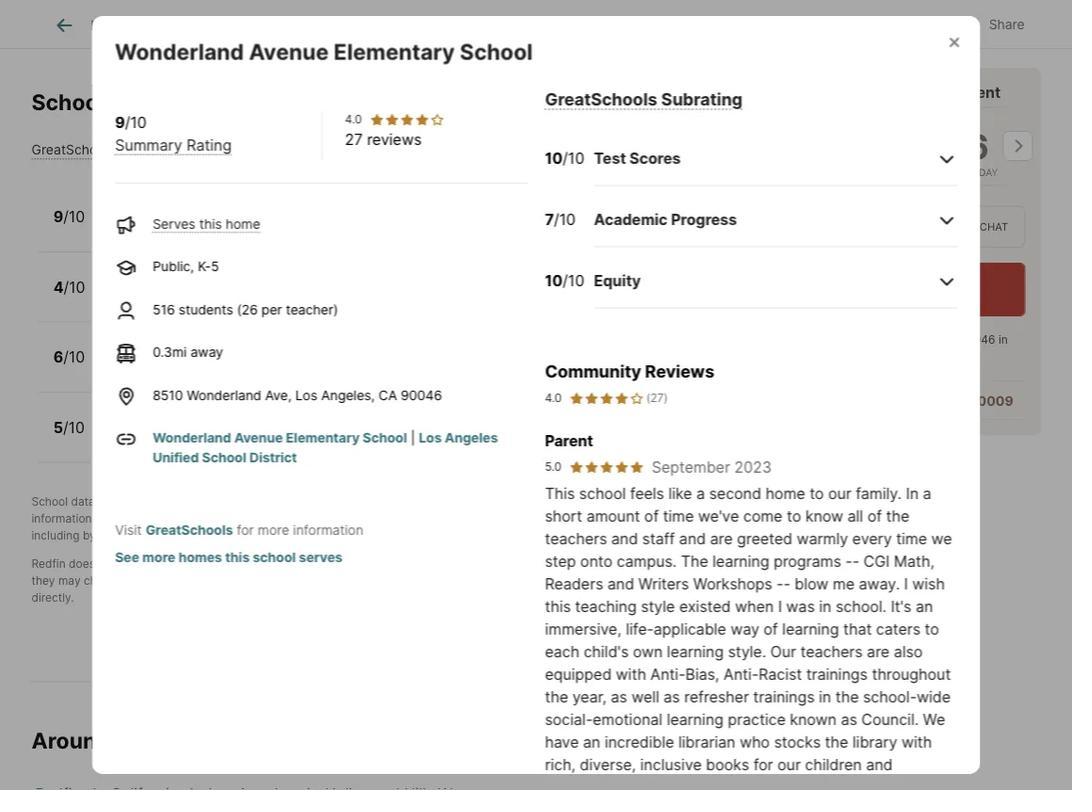 Task type: describe. For each thing, give the bounding box(es) containing it.
0 horizontal spatial not
[[98, 557, 116, 571]]

applicable
[[654, 619, 726, 638]]

districts,
[[670, 512, 716, 526]]

1 horizontal spatial an
[[634, 778, 651, 790]]

0 horizontal spatial time
[[663, 506, 694, 525]]

10 for test scores
[[545, 149, 562, 167]]

schools inside tab
[[562, 17, 614, 33]]

is
[[98, 495, 107, 509]]

27 reviews
[[345, 130, 421, 148]]

librarian
[[678, 732, 735, 751]]

x-out
[[888, 16, 924, 32]]

a right in
[[923, 484, 932, 502]]

1 vertical spatial time
[[896, 529, 927, 547]]

for inside this school feels like a second home to our family. in a short amount of time we've come to know all of the teachers and staff and are greeted warmly every time we step onto campus. the learning programs -- cgi math, readers and writers workshops -- blow me away. i wish this teaching style existed when i was in school. it's an immersive, life-applicable way of learning that caters to each child's own learning style. our teachers are also equipped with anti-bias, anti-racist trainings throughout the year, as well as refresher trainings in the school-wide social-emotional learning practice known as council. we have an incredible librarian who stocks the library with rich, diverse, inclusive books for our children and classrooms, an incredible pe teacher wh
[[754, 755, 773, 773]]

a right ,
[[254, 495, 261, 509]]

1 horizontal spatial rating 4.0 out of 5 element
[[569, 390, 644, 407]]

property details
[[268, 17, 367, 33]]

each
[[545, 642, 579, 660]]

existed
[[679, 597, 731, 615]]

when
[[735, 597, 774, 615]]

september
[[652, 457, 730, 476]]

tax
[[453, 17, 472, 33]]

0.3mi inside wonderland avenue elementary school dialog
[[152, 344, 186, 360]]

school left data
[[32, 495, 68, 509]]

/10 inside 9 /10 summary rating
[[125, 113, 146, 131]]

via
[[925, 220, 942, 233]]

data
[[71, 495, 95, 509]]

nonprofit
[[264, 495, 312, 509]]

0 horizontal spatial an
[[583, 732, 600, 751]]

the down in
[[886, 506, 909, 525]]

wonderland for wonderland avenue elementary school |
[[152, 430, 231, 446]]

12 for fairfax
[[166, 431, 180, 447]]

overview tab
[[144, 3, 246, 48]]

rating 5.0 out of 5 element
[[569, 459, 644, 474]]

this right around
[[115, 728, 155, 754]]

/10 left "fairfax"
[[63, 418, 85, 437]]

this inside the wonderland avenue elementary school public, k-5 • serves this home • 0.3mi
[[234, 220, 257, 236]]

was
[[786, 597, 815, 615]]

are left also
[[867, 642, 890, 660]]

feed link
[[53, 14, 122, 37]]

and down is
[[95, 512, 115, 526]]

school down service
[[388, 574, 423, 588]]

1 vertical spatial teachers
[[800, 642, 863, 660]]

high for hollywood senior high school
[[239, 340, 273, 358]]

x-out button
[[846, 4, 940, 43]]

1 anti- from the left
[[650, 665, 685, 683]]

/10 up 4 /10
[[63, 208, 85, 226]]

8
[[166, 291, 174, 307]]

/10 left test
[[562, 149, 584, 167]]

tour for tour with a redfin premier agent
[[761, 83, 795, 101]]

public, for hollywood
[[106, 361, 148, 377]]

know
[[805, 506, 843, 525]]

0 horizontal spatial our
[[777, 755, 801, 773]]

hubert
[[106, 270, 158, 288]]

property details tab
[[246, 3, 388, 48]]

greatschools up homes
[[145, 522, 233, 538]]

k- inside wonderland avenue elementary school dialog
[[197, 258, 211, 274]]

are down the we've
[[710, 529, 733, 547]]

short
[[545, 506, 582, 525]]

1 vertical spatial in
[[819, 597, 831, 615]]

and down ,
[[237, 512, 257, 526]]

wish
[[912, 574, 945, 593]]

high for fairfax senior high school
[[212, 410, 246, 429]]

greatschools up "step,"
[[176, 495, 248, 509]]

reference
[[626, 557, 678, 571]]

this up guaranteed
[[237, 557, 257, 571]]

own inside first step, and conduct their own investigation to determine their desired schools or school districts, including by contacting and visiting the schools themselves.
[[335, 512, 357, 526]]

|
[[411, 430, 415, 446]]

this inside this school feels like a second home to our family. in a short amount of time we've come to know all of the teachers and staff and are greeted warmly every time we step onto campus. the learning programs -- cgi math, readers and writers workshops -- blow me away. i wish this teaching style existed when i was in school. it's an immersive, life-applicable way of learning that caters to each child's own learning style. our teachers are also equipped with anti-bias, anti-racist trainings throughout the year, as well as refresher trainings in the school-wide social-emotional learning practice known as council. we have an incredible librarian who stocks the library with rich, diverse, inclusive books for our children and classrooms, an incredible pe teacher wh
[[545, 597, 571, 615]]

fairfax
[[106, 410, 157, 429]]

as right 'well'
[[664, 687, 680, 706]]

avenue for wonderland avenue elementary school public, k-5 • serves this home • 0.3mi
[[199, 200, 255, 218]]

greatschools up test
[[545, 88, 657, 109]]

8510
[[152, 387, 183, 403]]

2023
[[734, 457, 772, 476]]

are down 'endorse'
[[150, 574, 167, 588]]

this down visit greatschools for more information on the left bottom of page
[[225, 549, 249, 565]]

5 inside the wonderland avenue elementary school public, k-5 • serves this home • 0.3mi
[[165, 220, 173, 236]]

and down districts,
[[679, 529, 706, 547]]

this inside fairfax senior high school public, 9-12 • serves this home • 2.8mi
[[241, 431, 264, 447]]

unified
[[152, 449, 199, 465]]

school for wonderland avenue elementary school public, k-5 • serves this home • 0.3mi
[[346, 200, 397, 218]]

books
[[706, 755, 749, 773]]

to left know
[[787, 506, 801, 525]]

in inside in the last 30 days
[[999, 333, 1008, 347]]

and down the amount
[[611, 529, 638, 547]]

enrollment
[[426, 574, 483, 588]]

0 horizontal spatial rating 4.0 out of 5 element
[[369, 112, 444, 127]]

this inside hubert howe bancroft middle school public, 6-8 • serves this home • 3.4mi
[[235, 291, 258, 307]]

0 vertical spatial redfin
[[847, 83, 894, 101]]

around this home
[[32, 728, 220, 754]]

around
[[32, 728, 110, 754]]

bancroft
[[207, 270, 270, 288]]

guaranteed to be accurate. to verify school enrollment eligibility, contact the school district directly.
[[32, 574, 678, 605]]

visiting
[[182, 529, 220, 542]]

,
[[248, 495, 251, 509]]

0 vertical spatial los
[[295, 387, 317, 403]]

all
[[848, 506, 863, 525]]

1 vertical spatial incredible
[[655, 778, 725, 790]]

this
[[545, 484, 575, 502]]

subrating
[[661, 88, 743, 109]]

as up library
[[841, 710, 857, 728]]

bias,
[[685, 665, 719, 683]]

today
[[887, 294, 920, 308]]

available:
[[835, 294, 884, 308]]

0 horizontal spatial or
[[166, 557, 177, 571]]

90046 inside wonderland avenue elementary school dialog
[[401, 387, 442, 403]]

public, inside wonderland avenue elementary school dialog
[[152, 258, 194, 274]]

0 horizontal spatial 4.0
[[345, 112, 362, 126]]

classrooms,
[[545, 778, 630, 790]]

be inside school service boundaries are intended to be used as a reference only; they may change and are not
[[555, 557, 569, 571]]

senior for hollywood
[[188, 340, 236, 358]]

1 horizontal spatial 90046
[[960, 333, 996, 347]]

a down favorite button
[[834, 83, 843, 101]]

home inside the wonderland avenue elementary school public, k-5 • serves this home • 0.3mi
[[260, 220, 295, 236]]

hollywood
[[106, 340, 184, 358]]

learning down was
[[782, 619, 839, 638]]

agent
[[959, 83, 1001, 101]]

1 horizontal spatial 4.0
[[545, 391, 562, 405]]

0 horizontal spatial redfin
[[32, 557, 66, 571]]

a right like
[[696, 484, 705, 502]]

9 for 9 /10 summary rating
[[115, 113, 125, 131]]

1 horizontal spatial of
[[764, 619, 778, 638]]

racist
[[759, 665, 802, 683]]

schedule tour next available: today at 4:30 pm
[[807, 273, 980, 308]]

home inside this school feels like a second home to our family. in a short amount of time we've come to know all of the teachers and staff and are greeted warmly every time we step onto campus. the learning programs -- cgi math, readers and writers workshops -- blow me away. i wish this teaching style existed when i was in school. it's an immersive, life-applicable way of learning that caters to each child's own learning style. our teachers are also equipped with anti-bias, anti-racist trainings throughout the year, as well as refresher trainings in the school-wide social-emotional learning practice known as council. we have an incredible librarian who stocks the library with rich, diverse, inclusive books for our children and classrooms, an incredible pe teacher wh
[[766, 484, 805, 502]]

directly.
[[32, 591, 74, 605]]

0.3mi away
[[152, 344, 223, 360]]

516 students (26 per teacher)
[[152, 301, 338, 317]]

chat
[[980, 220, 1009, 233]]

/10 left equity
[[562, 271, 584, 290]]

5 inside wonderland avenue elementary school dialog
[[211, 258, 219, 274]]

learning up librarian
[[667, 710, 723, 728]]

to inside first step, and conduct their own investigation to determine their desired schools or school districts, including by contacting and visiting the schools themselves.
[[431, 512, 442, 526]]

serves
[[299, 549, 342, 565]]

it's
[[891, 597, 912, 615]]

warmly
[[797, 529, 848, 547]]

organization.
[[316, 495, 385, 509]]

does
[[69, 557, 95, 571]]

school.
[[836, 597, 887, 615]]

they
[[32, 574, 55, 588]]

avenue for wonderland avenue elementary school |
[[234, 430, 283, 446]]

math,
[[894, 552, 935, 570]]

by inside first step, and conduct their own investigation to determine their desired schools or school districts, including by contacting and visiting the schools themselves.
[[83, 529, 96, 542]]

and up redfin does not endorse or guarantee this information.
[[159, 529, 179, 542]]

/10 left hubert at the top left of page
[[64, 278, 85, 296]]

the up known
[[836, 687, 859, 706]]

school up teaching
[[603, 574, 638, 588]]

feels
[[630, 484, 664, 502]]

we
[[923, 710, 945, 728]]

los angeles unified school district link
[[152, 430, 498, 465]]

2 horizontal spatial with
[[902, 732, 932, 751]]

renters
[[560, 495, 598, 509]]

1 horizontal spatial with
[[799, 83, 831, 101]]

scores
[[629, 149, 681, 167]]

parent
[[545, 431, 593, 449]]

this up public, k-5
[[199, 215, 222, 231]]

a inside school service boundaries are intended to be used as a reference only; they may change and are not
[[617, 557, 623, 571]]

in
[[906, 484, 919, 502]]

0 vertical spatial incredible
[[605, 732, 674, 751]]

wonderland avenue elementary school dialog
[[92, 16, 981, 790]]

buyers
[[498, 495, 534, 509]]

as up emotional
[[611, 687, 627, 706]]

service
[[366, 557, 405, 571]]

1 vertical spatial trainings
[[753, 687, 815, 706]]

eligibility,
[[486, 574, 536, 588]]

school down "conduct"
[[252, 549, 296, 565]]

readers
[[545, 574, 603, 593]]

1 vertical spatial schools
[[244, 529, 285, 542]]

use
[[602, 495, 621, 509]]

community reviews
[[545, 361, 714, 382]]

and down library
[[866, 755, 893, 773]]

the inside in the last 30 days
[[805, 350, 822, 364]]

1 horizontal spatial by
[[160, 495, 173, 509]]

endorse
[[119, 557, 163, 571]]

school inside school service boundaries are intended to be used as a reference only; they may change and are not
[[327, 557, 363, 571]]

1 their from the left
[[307, 512, 332, 526]]

our
[[770, 642, 796, 660]]

investigation
[[360, 512, 428, 526]]

away.
[[859, 574, 900, 593]]

3.4mi
[[311, 291, 346, 307]]

/10 left academic
[[554, 210, 576, 229]]

avenue for wonderland avenue elementary school
[[249, 38, 328, 65]]

12 for hollywood
[[166, 361, 180, 377]]

school inside this school feels like a second home to our family. in a short amount of time we've come to know all of the teachers and staff and are greeted warmly every time we step onto campus. the learning programs -- cgi math, readers and writers workshops -- blow me away. i wish this teaching style existed when i was in school. it's an immersive, life-applicable way of learning that caters to each child's own learning style. our teachers are also equipped with anti-bias, anti-racist trainings throughout the year, as well as refresher trainings in the school-wide social-emotional learning practice known as council. we have an incredible librarian who stocks the library with rich, diverse, inclusive books for our children and classrooms, an incredible pe teacher wh
[[579, 484, 626, 502]]

are up 'enrollment'
[[471, 557, 488, 571]]

throughout
[[872, 665, 951, 683]]

356-
[[946, 393, 978, 409]]

share
[[990, 16, 1025, 32]]

4
[[53, 278, 64, 296]]

september 2023
[[652, 457, 772, 476]]

0 vertical spatial an
[[916, 597, 933, 615]]

inclusive
[[640, 755, 702, 773]]

district
[[641, 574, 678, 588]]

0 horizontal spatial teachers
[[545, 529, 607, 547]]

0 horizontal spatial more
[[142, 549, 175, 565]]

summary inside 9 /10 summary rating
[[115, 135, 182, 154]]

serves for fairfax
[[195, 431, 237, 447]]

0 horizontal spatial i
[[778, 597, 782, 615]]

test scores button
[[594, 132, 958, 186]]



Task type: vqa. For each thing, say whether or not it's contained in the screenshot.
Charter, within Price Charter Middle School Charter, 6-8 • Serves this home • 0.8mi
no



Task type: locate. For each thing, give the bounding box(es) containing it.
like
[[668, 484, 692, 502]]

the
[[805, 350, 822, 364], [886, 506, 909, 525], [223, 529, 241, 542], [582, 574, 600, 588], [545, 687, 568, 706], [836, 687, 859, 706], [825, 732, 848, 751]]

i
[[904, 574, 908, 593], [778, 597, 782, 615]]

1 vertical spatial more
[[142, 549, 175, 565]]

0 horizontal spatial information
[[32, 512, 92, 526]]

this inside hollywood senior high school public, 9-12 • serves this home • 2.8mi
[[241, 361, 264, 377]]

high down (26
[[239, 340, 273, 358]]

1 horizontal spatial time
[[896, 529, 927, 547]]

schools
[[562, 17, 614, 33], [32, 89, 117, 115]]

home
[[225, 215, 260, 231], [260, 220, 295, 236], [262, 291, 296, 307], [268, 361, 302, 377], [268, 431, 302, 447], [766, 484, 805, 502], [160, 728, 220, 754]]

tour left "via"
[[893, 220, 922, 233]]

wonderland inside "wonderland avenue elementary school" element
[[114, 38, 244, 65]]

senior inside fairfax senior high school public, 9-12 • serves this home • 2.8mi
[[161, 410, 208, 429]]

0 vertical spatial tour
[[761, 83, 795, 101]]

public, inside the wonderland avenue elementary school public, k-5 • serves this home • 0.3mi
[[106, 220, 148, 236]]

2 10 /10 from the top
[[545, 271, 584, 290]]

0 horizontal spatial anti-
[[650, 665, 685, 683]]

to up know
[[810, 484, 824, 502]]

1 10 /10 from the top
[[545, 149, 584, 167]]

0 horizontal spatial schools
[[32, 89, 117, 115]]

2 horizontal spatial redfin
[[847, 83, 894, 101]]

1 horizontal spatial tour
[[893, 220, 922, 233]]

rating 4.0 out of 5 element up reviews
[[369, 112, 444, 127]]

learning down applicable
[[667, 642, 724, 660]]

(27)
[[646, 391, 668, 405]]

1 vertical spatial schools
[[32, 89, 117, 115]]

we've
[[698, 506, 739, 525]]

elementary for wonderland avenue elementary school
[[333, 38, 455, 65]]

trainings
[[806, 665, 868, 683], [753, 687, 815, 706]]

2 vertical spatial redfin
[[32, 557, 66, 571]]

x-
[[888, 16, 901, 32]]

10 /10 for equity
[[545, 271, 584, 290]]

be inside guaranteed to be accurate. to verify school enrollment eligibility, contact the school district directly.
[[269, 574, 282, 588]]

12 down 0.3mi away
[[166, 361, 180, 377]]

2 12 from the top
[[166, 431, 180, 447]]

public, k-5
[[152, 258, 219, 274]]

school up staff
[[631, 512, 666, 526]]

serves inside the wonderland avenue elementary school public, k-5 • serves this home • 0.3mi
[[187, 220, 230, 236]]

0 vertical spatial i
[[904, 574, 908, 593]]

12 up unified
[[166, 431, 180, 447]]

None button
[[773, 105, 848, 187], [856, 106, 932, 186], [939, 106, 1015, 186], [773, 105, 848, 187], [856, 106, 932, 186], [939, 106, 1015, 186]]

tab list containing feed
[[32, 0, 650, 48]]

0 vertical spatial not
[[98, 557, 116, 571]]

2.8mi up angeles,
[[317, 361, 351, 377]]

ca
[[378, 387, 397, 403]]

see
[[115, 549, 139, 565]]

2 9- from the top
[[151, 431, 166, 447]]

school up 3.4mi
[[327, 270, 378, 288]]

serves inside hubert howe bancroft middle school public, 6-8 • serves this home • 3.4mi
[[189, 291, 231, 307]]

serves inside fairfax senior high school public, 9-12 • serves this home • 2.8mi
[[195, 431, 237, 447]]

0 vertical spatial for
[[236, 522, 254, 538]]

school inside hollywood senior high school public, 9-12 • serves this home • 2.8mi
[[277, 340, 327, 358]]

their down buyers
[[503, 512, 527, 526]]

as right used
[[601, 557, 614, 571]]

used
[[572, 557, 598, 571]]

public, up hubert at the top left of page
[[106, 220, 148, 236]]

0.3mi inside the wonderland avenue elementary school public, k-5 • serves this home • 0.3mi
[[310, 220, 344, 236]]

property
[[268, 17, 322, 33]]

schools down renters
[[573, 512, 614, 526]]

or inside first step, and conduct their own investigation to determine their desired schools or school districts, including by contacting and visiting the schools themselves.
[[617, 512, 628, 526]]

1 horizontal spatial information
[[293, 522, 363, 538]]

0 horizontal spatial schools
[[244, 529, 285, 542]]

5
[[165, 220, 173, 236], [211, 258, 219, 274], [53, 418, 63, 437]]

9 for 9 /10
[[53, 208, 63, 226]]

howe
[[161, 270, 203, 288]]

school-
[[863, 687, 917, 706]]

wonderland inside the wonderland avenue elementary school public, k-5 • serves this home • 0.3mi
[[106, 200, 196, 218]]

learning
[[712, 552, 769, 570], [782, 619, 839, 638], [667, 642, 724, 660], [667, 710, 723, 728]]

0 vertical spatial rating 4.0 out of 5 element
[[369, 112, 444, 127]]

0 vertical spatial 10
[[545, 149, 562, 167]]

homes
[[178, 549, 222, 565]]

their up themselves.
[[307, 512, 332, 526]]

to down the recommends
[[431, 512, 442, 526]]

school left the |
[[362, 430, 407, 446]]

0 vertical spatial 10 /10
[[545, 149, 584, 167]]

by up does
[[83, 529, 96, 542]]

2.8mi for fairfax senior high school
[[317, 431, 351, 447]]

life-
[[626, 619, 654, 638]]

with up 'well'
[[616, 665, 646, 683]]

i left wish
[[904, 574, 908, 593]]

0 vertical spatial teachers
[[545, 529, 607, 547]]

wonderland down greatschools summary rating link
[[106, 200, 196, 218]]

redfin inside , a nonprofit organization. redfin recommends buyers and renters use greatschools information and ratings as a
[[388, 495, 422, 509]]

senior for fairfax
[[161, 410, 208, 429]]

tour
[[915, 273, 945, 292]]

and up desired at the bottom of page
[[537, 495, 557, 509]]

2 vertical spatial an
[[634, 778, 651, 790]]

9- for hollywood
[[151, 361, 166, 377]]

2 10 from the top
[[545, 271, 562, 290]]

favorite
[[773, 16, 822, 32]]

senior down students
[[188, 340, 236, 358]]

0 horizontal spatial own
[[335, 512, 357, 526]]

2.8mi inside fairfax senior high school public, 9-12 • serves this home • 2.8mi
[[317, 431, 351, 447]]

serves inside wonderland avenue elementary school dialog
[[152, 215, 195, 231]]

serves inside hollywood senior high school public, 9-12 • serves this home • 2.8mi
[[195, 361, 237, 377]]

own down life- on the bottom of the page
[[633, 642, 663, 660]]

school inside the wonderland avenue elementary school public, k-5 • serves this home • 0.3mi
[[346, 200, 397, 218]]

1 horizontal spatial or
[[617, 512, 628, 526]]

1 horizontal spatial k-
[[197, 258, 211, 274]]

serves this home link
[[152, 215, 260, 231]]

0 vertical spatial time
[[663, 506, 694, 525]]

next image
[[1003, 131, 1034, 161]]

caters
[[876, 619, 921, 638]]

social-
[[545, 710, 593, 728]]

rich,
[[545, 755, 575, 773]]

school for hollywood senior high school public, 9-12 • serves this home • 2.8mi
[[277, 340, 327, 358]]

this down contact
[[545, 597, 571, 615]]

1 vertical spatial own
[[633, 642, 663, 660]]

1 vertical spatial 90046
[[401, 387, 442, 403]]

step,
[[207, 512, 234, 526]]

own inside this school feels like a second home to our family. in a short amount of time we've come to know all of the teachers and staff and are greeted warmly every time we step onto campus. the learning programs -- cgi math, readers and writers workshops -- blow me away. i wish this teaching style existed when i was in school. it's an immersive, life-applicable way of learning that caters to each child's own learning style. our teachers are also equipped with anti-bias, anti-racist trainings throughout the year, as well as refresher trainings in the school-wide social-emotional learning practice known as council. we have an incredible librarian who stocks the library with rich, diverse, inclusive books for our children and classrooms, an incredible pe teacher wh
[[633, 642, 663, 660]]

rating 4.0 out of 5 element
[[369, 112, 444, 127], [569, 390, 644, 407]]

amount
[[586, 506, 640, 525]]

1 12 from the top
[[166, 361, 180, 377]]

or left homes
[[166, 557, 177, 571]]

2 vertical spatial elementary
[[286, 430, 359, 446]]

be down information.
[[269, 574, 282, 588]]

conduct
[[260, 512, 304, 526]]

public,
[[106, 220, 148, 236], [152, 258, 194, 274], [106, 291, 148, 307], [106, 361, 148, 377], [106, 431, 148, 447]]

avenue up public, k-5
[[199, 200, 255, 218]]

tab list
[[32, 0, 650, 48]]

avenue up district
[[234, 430, 283, 446]]

1 horizontal spatial schools
[[573, 512, 614, 526]]

high inside fairfax senior high school public, 9-12 • serves this home • 2.8mi
[[212, 410, 246, 429]]

see more homes this school serves link
[[115, 549, 342, 565]]

school inside hubert howe bancroft middle school public, 6-8 • serves this home • 3.4mi
[[327, 270, 378, 288]]

wonderland avenue elementary school element
[[114, 16, 555, 65]]

9- inside hollywood senior high school public, 9-12 • serves this home • 2.8mi
[[151, 361, 166, 377]]

0 horizontal spatial 90046
[[401, 387, 442, 403]]

1 vertical spatial 4.0
[[545, 391, 562, 405]]

the up children
[[825, 732, 848, 751]]

change
[[84, 574, 123, 588]]

2 anti- from the left
[[724, 665, 759, 683]]

26
[[946, 126, 989, 167]]

public, inside hollywood senior high school public, 9-12 • serves this home • 2.8mi
[[106, 361, 148, 377]]

elementary down angeles,
[[286, 430, 359, 446]]

teachers down short
[[545, 529, 607, 547]]

1 horizontal spatial more
[[257, 522, 289, 538]]

0 vertical spatial or
[[617, 512, 628, 526]]

2 2.8mi from the top
[[317, 431, 351, 447]]

5 down 6
[[53, 418, 63, 437]]

12 inside hollywood senior high school public, 9-12 • serves this home • 2.8mi
[[166, 361, 180, 377]]

90046 right ca
[[401, 387, 442, 403]]

option
[[761, 206, 881, 248]]

1 vertical spatial redfin
[[388, 495, 422, 509]]

k- up public, k-5
[[151, 220, 165, 236]]

2.8mi inside hollywood senior high school public, 9-12 • serves this home • 2.8mi
[[317, 361, 351, 377]]

1 horizontal spatial be
[[555, 557, 569, 571]]

away
[[190, 344, 223, 360]]

10 /10 for test scores
[[545, 149, 584, 167]]

to right caters
[[925, 619, 939, 638]]

elementary up middle
[[258, 200, 343, 218]]

0 vertical spatial 9
[[115, 113, 125, 131]]

6-
[[151, 291, 166, 307]]

may
[[58, 574, 81, 588]]

academic progress
[[594, 210, 737, 229]]

0.3mi
[[310, 220, 344, 236], [152, 344, 186, 360]]

equipped
[[545, 665, 612, 683]]

school for los angeles unified school district
[[202, 449, 246, 465]]

9 inside 9 /10 summary rating
[[115, 113, 125, 131]]

serves for wonderland
[[187, 220, 230, 236]]

and inside school service boundaries are intended to be used as a reference only; they may change and are not
[[126, 574, 146, 588]]

1 horizontal spatial their
[[503, 512, 527, 526]]

9 /10
[[53, 208, 85, 226]]

1 horizontal spatial for
[[754, 755, 773, 773]]

school for wonderland avenue elementary school |
[[362, 430, 407, 446]]

10 /10 left test
[[545, 149, 584, 167]]

council.
[[862, 710, 919, 728]]

with
[[799, 83, 831, 101], [616, 665, 646, 683], [902, 732, 932, 751]]

in
[[999, 333, 1008, 347], [819, 597, 831, 615], [819, 687, 831, 706]]

(424) 356-0009
[[906, 393, 1014, 409]]

public, inside hubert howe bancroft middle school public, 6-8 • serves this home • 3.4mi
[[106, 291, 148, 307]]

greatschools inside , a nonprofit organization. redfin recommends buyers and renters use greatschools information and ratings as a
[[624, 495, 696, 509]]

wonderland for wonderland avenue elementary school
[[114, 38, 244, 65]]

0 vertical spatial 90046
[[960, 333, 996, 347]]

tour for tour via video chat
[[893, 220, 922, 233]]

school down 'history'
[[460, 38, 533, 65]]

fairfax senior high school public, 9-12 • serves this home • 2.8mi
[[106, 410, 351, 447]]

0 vertical spatial high
[[239, 340, 273, 358]]

every
[[852, 529, 892, 547]]

2 vertical spatial in
[[819, 687, 831, 706]]

more
[[257, 522, 289, 538], [142, 549, 175, 565]]

0 horizontal spatial their
[[307, 512, 332, 526]]

0 horizontal spatial k-
[[151, 220, 165, 236]]

to inside school service boundaries are intended to be used as a reference only; they may change and are not
[[541, 557, 552, 571]]

9-
[[151, 361, 166, 377], [151, 431, 166, 447]]

1 vertical spatial senior
[[161, 410, 208, 429]]

0 vertical spatial avenue
[[249, 38, 328, 65]]

los angeles unified school district
[[152, 430, 498, 465]]

public, for fairfax
[[106, 431, 148, 447]]

2 their from the left
[[503, 512, 527, 526]]

child's
[[584, 642, 629, 660]]

10 /10 left equity
[[545, 271, 584, 290]]

district
[[249, 449, 297, 465]]

our
[[828, 484, 852, 502], [777, 755, 801, 773]]

home inside hollywood senior high school public, 9-12 • serves this home • 2.8mi
[[268, 361, 302, 377]]

information inside wonderland avenue elementary school dialog
[[293, 522, 363, 538]]

sale & tax history
[[410, 17, 518, 33]]

6 /10
[[53, 348, 85, 367]]

1 10 from the top
[[545, 149, 562, 167]]

information up including
[[32, 512, 92, 526]]

sale & tax history tab
[[388, 3, 540, 48]]

as inside school service boundaries are intended to be used as a reference only; they may change and are not
[[601, 557, 614, 571]]

1 vertical spatial i
[[778, 597, 782, 615]]

elementary for wonderland avenue elementary school |
[[286, 430, 359, 446]]

home inside hubert howe bancroft middle school public, 6-8 • serves this home • 3.4mi
[[262, 291, 296, 307]]

5 up public, k-5
[[165, 220, 173, 236]]

school
[[579, 484, 626, 502], [631, 512, 666, 526], [252, 549, 296, 565], [388, 574, 423, 588], [603, 574, 638, 588]]

an down "inclusive"
[[634, 778, 651, 790]]

thursday
[[946, 166, 998, 178]]

for down the who
[[754, 755, 773, 773]]

incredible down "inclusive"
[[655, 778, 725, 790]]

0 horizontal spatial 5
[[53, 418, 63, 437]]

2 vertical spatial avenue
[[234, 430, 283, 446]]

senior down 8510
[[161, 410, 208, 429]]

anti- up 'well'
[[650, 665, 685, 683]]

school inside first step, and conduct their own investigation to determine their desired schools or school districts, including by contacting and visiting the schools themselves.
[[631, 512, 666, 526]]

teachers down that at the right bottom
[[800, 642, 863, 660]]

school up the amount
[[579, 484, 626, 502]]

0 vertical spatial 2.8mi
[[317, 361, 351, 377]]

pe
[[729, 778, 748, 790]]

the down "step,"
[[223, 529, 241, 542]]

0 vertical spatial be
[[555, 557, 569, 571]]

greatschools subrating
[[545, 88, 743, 109]]

0 vertical spatial by
[[160, 495, 173, 509]]

los inside los angeles unified school district
[[419, 430, 442, 446]]

9- for fairfax
[[151, 431, 166, 447]]

visit greatschools for more information
[[115, 522, 363, 538]]

elementary for wonderland avenue elementary school public, k-5 • serves this home • 0.3mi
[[258, 200, 343, 218]]

/10 up greatschools summary rating
[[125, 113, 146, 131]]

avenue down property
[[249, 38, 328, 65]]

1 vertical spatial by
[[83, 529, 96, 542]]

by right provided
[[160, 495, 173, 509]]

intended
[[491, 557, 538, 571]]

school for wonderland avenue elementary school
[[460, 38, 533, 65]]

me
[[833, 574, 855, 593]]

the inside guaranteed to be accurate. to verify school enrollment eligibility, contact the school district directly.
[[582, 574, 600, 588]]

0 horizontal spatial 0.3mi
[[152, 344, 186, 360]]

writers
[[638, 574, 689, 593]]

10 for equity
[[545, 271, 562, 290]]

the inside first step, and conduct their own investigation to determine their desired schools or school districts, including by contacting and visiting the schools themselves.
[[223, 529, 241, 542]]

more down nonprofit
[[257, 522, 289, 538]]

to inside guaranteed to be accurate. to verify school enrollment eligibility, contact the school district directly.
[[255, 574, 266, 588]]

5.0
[[545, 460, 561, 473]]

redfin up investigation in the left bottom of the page
[[388, 495, 422, 509]]

hollywood senior high school public, 9-12 • serves this home • 2.8mi
[[106, 340, 351, 377]]

onto
[[580, 552, 612, 570]]

guarantee
[[180, 557, 234, 571]]

0 horizontal spatial by
[[83, 529, 96, 542]]

rating
[[186, 135, 231, 154], [182, 142, 221, 158]]

1 vertical spatial 0.3mi
[[152, 344, 186, 360]]

9- inside fairfax senior high school public, 9-12 • serves this home • 2.8mi
[[151, 431, 166, 447]]

schools tab
[[540, 3, 635, 48]]

4 /10
[[53, 278, 85, 296]]

the up "social-"
[[545, 687, 568, 706]]

school up wonderland avenue elementary school 'link'
[[250, 410, 300, 429]]

as inside , a nonprofit organization. redfin recommends buyers and renters use greatschools information and ratings as a
[[158, 512, 171, 526]]

tour via video chat list box
[[761, 206, 1026, 248]]

teachers
[[545, 529, 607, 547], [800, 642, 863, 660]]

2 vertical spatial 5
[[53, 418, 63, 437]]

2 horizontal spatial of
[[867, 506, 882, 525]]

not inside school service boundaries are intended to be used as a reference only; they may change and are not
[[170, 574, 187, 588]]

0 horizontal spatial 9
[[53, 208, 63, 226]]

0 vertical spatial our
[[828, 484, 852, 502]]

our up know
[[828, 484, 852, 502]]

1 vertical spatial 9-
[[151, 431, 166, 447]]

1 vertical spatial with
[[616, 665, 646, 683]]

1 9- from the top
[[151, 361, 166, 377]]

public, down "fairfax"
[[106, 431, 148, 447]]

school inside los angeles unified school district
[[202, 449, 246, 465]]

trainings down that at the right bottom
[[806, 665, 868, 683]]

0 horizontal spatial with
[[616, 665, 646, 683]]

1 2.8mi from the top
[[317, 361, 351, 377]]

0 horizontal spatial tour
[[761, 83, 795, 101]]

-
[[846, 552, 852, 570], [852, 552, 859, 570], [777, 574, 784, 593], [784, 574, 790, 593]]

of up our
[[764, 619, 778, 638]]

0 vertical spatial 12
[[166, 361, 180, 377]]

4:30
[[936, 294, 960, 308]]

academic progress button
[[594, 193, 958, 247]]

12 inside fairfax senior high school public, 9-12 • serves this home • 2.8mi
[[166, 431, 180, 447]]

their
[[307, 512, 332, 526], [503, 512, 527, 526]]

1 vertical spatial for
[[754, 755, 773, 773]]

test scores
[[594, 149, 681, 167]]

0 vertical spatial schools
[[562, 17, 614, 33]]

information up serves at the bottom of page
[[293, 522, 363, 538]]

wonderland for wonderland avenue elementary school public, k-5 • serves this home • 0.3mi
[[106, 200, 196, 218]]

in the last 30 days
[[805, 333, 1008, 364]]

wonderland up fairfax senior high school public, 9-12 • serves this home • 2.8mi on the left bottom
[[186, 387, 261, 403]]

provided
[[110, 495, 157, 509]]

and up teaching
[[607, 574, 634, 593]]

greatschools up 9 /10 on the top left of the page
[[32, 142, 115, 158]]

well
[[631, 687, 659, 706]]

1 vertical spatial be
[[269, 574, 282, 588]]

a left first
[[174, 512, 180, 526]]

in up '0009'
[[999, 333, 1008, 347]]

0 vertical spatial 5
[[165, 220, 173, 236]]

details
[[325, 17, 367, 33]]

information inside , a nonprofit organization. redfin recommends buyers and renters use greatschools information and ratings as a
[[32, 512, 92, 526]]

own
[[335, 512, 357, 526], [633, 642, 663, 660]]

themselves.
[[288, 529, 352, 542]]

0 vertical spatial trainings
[[806, 665, 868, 683]]

0 vertical spatial senior
[[188, 340, 236, 358]]

k- inside the wonderland avenue elementary school public, k-5 • serves this home • 0.3mi
[[151, 220, 165, 236]]

1 vertical spatial avenue
[[199, 200, 255, 218]]

0 horizontal spatial los
[[295, 387, 317, 403]]

0 vertical spatial own
[[335, 512, 357, 526]]

redfin left premier
[[847, 83, 894, 101]]

1 vertical spatial high
[[212, 410, 246, 429]]

los right the |
[[419, 430, 442, 446]]

1 horizontal spatial teachers
[[800, 642, 863, 660]]

as right 'ratings'
[[158, 512, 171, 526]]

/10 down 4 /10
[[63, 348, 85, 367]]

0 vertical spatial elementary
[[333, 38, 455, 65]]

26 thursday
[[946, 126, 998, 178]]

incredible down emotional
[[605, 732, 674, 751]]

to up contact
[[541, 557, 552, 571]]

1 horizontal spatial 0.3mi
[[310, 220, 344, 236]]

guaranteed
[[190, 574, 252, 588]]

our up the teacher
[[777, 755, 801, 773]]

1 vertical spatial tour
[[893, 220, 922, 233]]

this up district
[[241, 431, 264, 447]]

1 vertical spatial k-
[[197, 258, 211, 274]]

9 up greatschools summary rating
[[115, 113, 125, 131]]

1 vertical spatial 10 /10
[[545, 271, 584, 290]]

we
[[931, 529, 952, 547]]

0 vertical spatial schools
[[573, 512, 614, 526]]

academic
[[594, 210, 667, 229]]

0009
[[978, 393, 1014, 409]]

1 horizontal spatial our
[[828, 484, 852, 502]]

school for fairfax senior high school public, 9-12 • serves this home • 2.8mi
[[250, 410, 300, 429]]

0 horizontal spatial for
[[236, 522, 254, 538]]

avenue inside the wonderland avenue elementary school public, k-5 • serves this home • 0.3mi
[[199, 200, 255, 218]]

4.0 up the parent
[[545, 391, 562, 405]]

0 horizontal spatial of
[[644, 506, 659, 525]]

learning up workshops at the bottom
[[712, 552, 769, 570]]

1 vertical spatial not
[[170, 574, 187, 588]]

school down 27 reviews
[[346, 200, 397, 218]]

public, for wonderland
[[106, 220, 148, 236]]

elementary inside the wonderland avenue elementary school public, k-5 • serves this home • 0.3mi
[[258, 200, 343, 218]]

rating inside 9 /10 summary rating
[[186, 135, 231, 154]]

0 vertical spatial 4.0
[[345, 112, 362, 126]]

school inside fairfax senior high school public, 9-12 • serves this home • 2.8mi
[[250, 410, 300, 429]]

time down like
[[663, 506, 694, 525]]

high inside hollywood senior high school public, 9-12 • serves this home • 2.8mi
[[239, 340, 273, 358]]

known
[[790, 710, 837, 728]]

1 horizontal spatial own
[[633, 642, 663, 660]]

serves for hollywood
[[195, 361, 237, 377]]

senior inside hollywood senior high school public, 9-12 • serves this home • 2.8mi
[[188, 340, 236, 358]]

verify
[[355, 574, 385, 588]]

tour inside list box
[[893, 220, 922, 233]]

2.8mi for hollywood senior high school
[[317, 361, 351, 377]]

home inside fairfax senior high school public, 9-12 • serves this home • 2.8mi
[[268, 431, 302, 447]]

public, inside fairfax senior high school public, 9-12 • serves this home • 2.8mi
[[106, 431, 148, 447]]

of down feels
[[644, 506, 659, 525]]

wonderland avenue elementary school public, k-5 • serves this home • 0.3mi
[[106, 200, 397, 236]]



